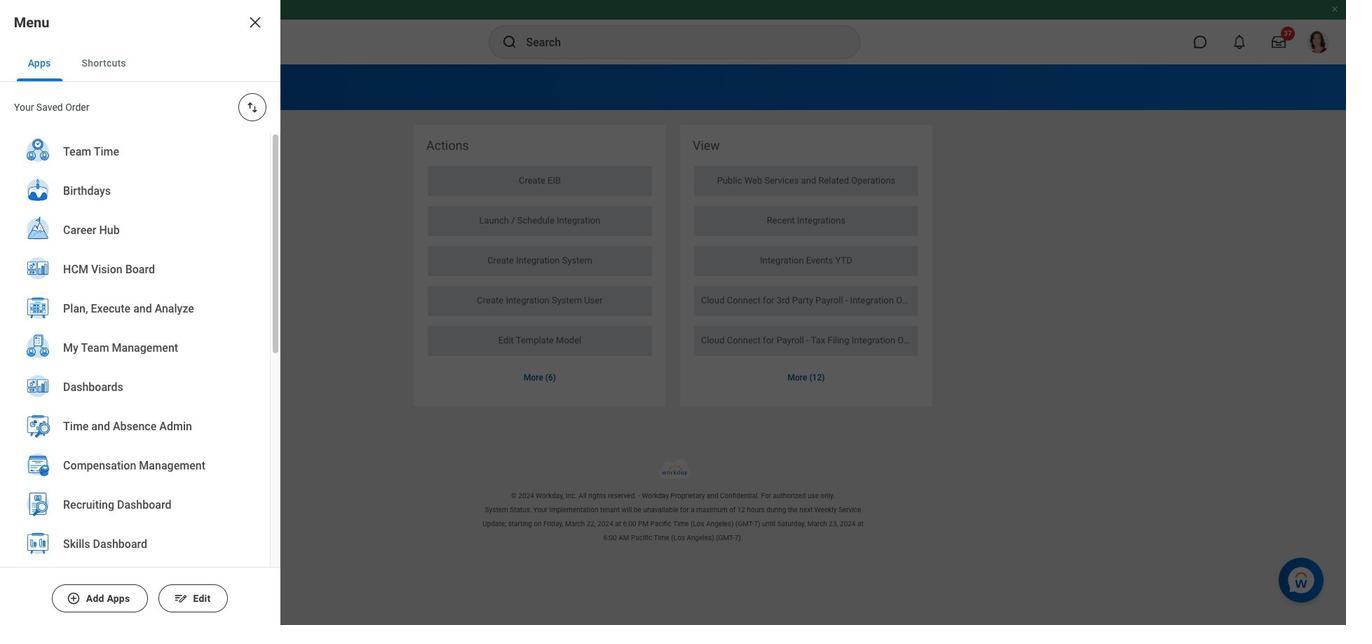 Task type: describe. For each thing, give the bounding box(es) containing it.
sort image
[[246, 100, 260, 114]]

close environment banner image
[[1331, 5, 1340, 13]]

x image
[[247, 14, 264, 31]]

profile logan mcneil element
[[1299, 27, 1338, 58]]



Task type: locate. For each thing, give the bounding box(es) containing it.
text edit image
[[174, 592, 188, 606]]

plus circle image
[[67, 592, 81, 606]]

notifications large image
[[1233, 35, 1247, 49]]

list inside 'global navigation' dialog
[[0, 133, 270, 626]]

learning admin image
[[24, 566, 63, 603]]

global navigation dialog
[[0, 0, 281, 626]]

footer
[[0, 459, 1347, 546]]

main content
[[0, 65, 1347, 437]]

inbox large image
[[1273, 35, 1287, 49]]

previous page image
[[25, 78, 42, 94]]

list
[[0, 133, 270, 626]]

tab list
[[0, 45, 281, 82]]

banner
[[0, 0, 1347, 65]]

search image
[[501, 34, 518, 51]]



Task type: vqa. For each thing, say whether or not it's contained in the screenshot.
'plus circle' icon
yes



